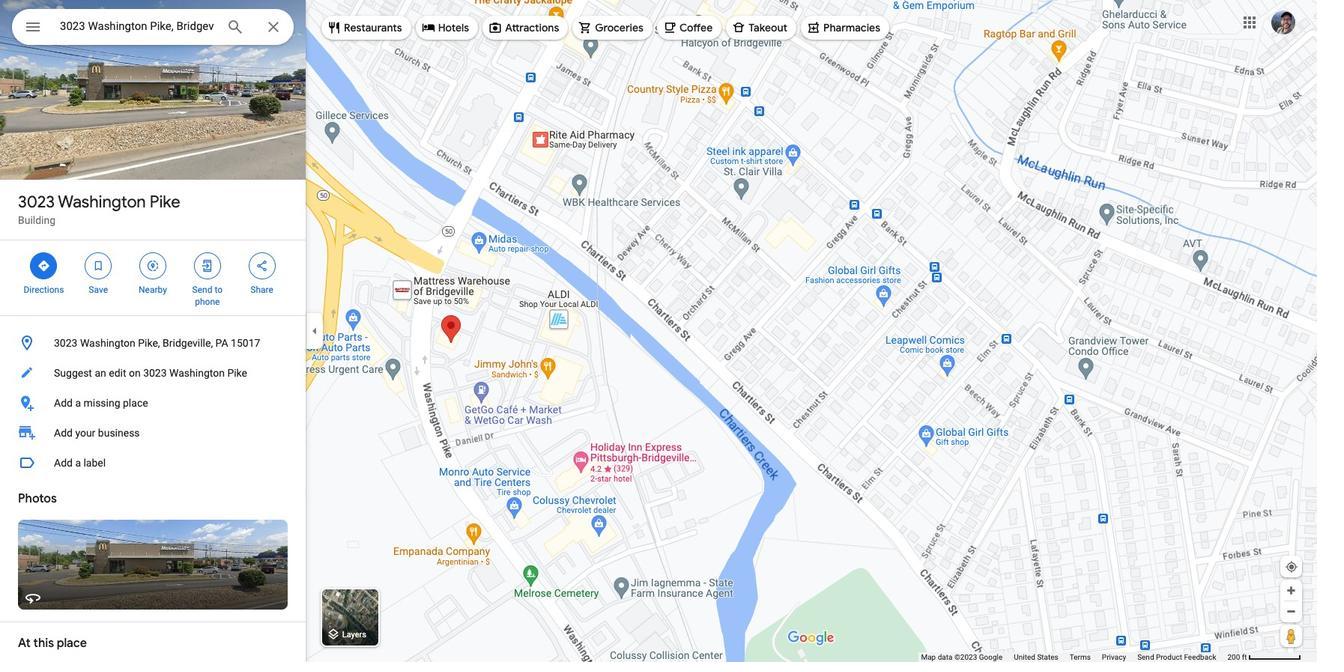 Task type: locate. For each thing, give the bounding box(es) containing it.
add left label
[[54, 457, 73, 469]]

washington for pike
[[58, 192, 146, 213]]

pike inside button
[[227, 367, 247, 379]]

pharmacies button
[[801, 10, 890, 46]]

send product feedback
[[1138, 654, 1217, 662]]

pa
[[216, 337, 228, 349]]

send inside button
[[1138, 654, 1155, 662]]

1 horizontal spatial send
[[1138, 654, 1155, 662]]

feedback
[[1185, 654, 1217, 662]]

washington up an
[[80, 337, 136, 349]]

send for send to phone
[[192, 285, 212, 295]]

0 vertical spatial place
[[123, 397, 148, 409]]


[[201, 258, 214, 274]]

washington down "bridgeville,"
[[169, 367, 225, 379]]

3023 washington pike building
[[18, 192, 180, 226]]

add for add a missing place
[[54, 397, 73, 409]]

add down the suggest
[[54, 397, 73, 409]]

add inside add your business link
[[54, 427, 73, 439]]

add left your
[[54, 427, 73, 439]]

united states button
[[1014, 653, 1059, 663]]

3023 for pike
[[18, 192, 55, 213]]

2 a from the top
[[75, 457, 81, 469]]

this
[[33, 636, 54, 651]]

a for label
[[75, 457, 81, 469]]

add your business link
[[0, 418, 306, 448]]

None field
[[60, 17, 214, 35]]

2 vertical spatial washington
[[169, 367, 225, 379]]

pike up 
[[150, 192, 180, 213]]

0 vertical spatial pike
[[150, 192, 180, 213]]

footer containing map data ©2023 google
[[921, 653, 1228, 663]]

takeout
[[749, 21, 788, 34]]

send up the phone
[[192, 285, 212, 295]]

edit
[[109, 367, 126, 379]]

map data ©2023 google
[[921, 654, 1003, 662]]

place right the this
[[57, 636, 87, 651]]

washington for pike,
[[80, 337, 136, 349]]

to
[[215, 285, 223, 295]]

restaurants button
[[322, 10, 411, 46]]

send for send product feedback
[[1138, 654, 1155, 662]]

send
[[192, 285, 212, 295], [1138, 654, 1155, 662]]

business
[[98, 427, 140, 439]]

label
[[84, 457, 106, 469]]

washington
[[58, 192, 146, 213], [80, 337, 136, 349], [169, 367, 225, 379]]

2 add from the top
[[54, 427, 73, 439]]

place inside button
[[123, 397, 148, 409]]

privacy
[[1102, 654, 1127, 662]]

an
[[95, 367, 106, 379]]

add inside add a label button
[[54, 457, 73, 469]]

1 horizontal spatial place
[[123, 397, 148, 409]]

0 vertical spatial add
[[54, 397, 73, 409]]

states
[[1038, 654, 1059, 662]]

send inside send to phone
[[192, 285, 212, 295]]

place down on
[[123, 397, 148, 409]]

a left missing
[[75, 397, 81, 409]]

save
[[89, 285, 108, 295]]

on
[[129, 367, 141, 379]]

0 vertical spatial send
[[192, 285, 212, 295]]

1 vertical spatial a
[[75, 457, 81, 469]]

1 horizontal spatial pike
[[227, 367, 247, 379]]

building
[[18, 214, 56, 226]]

missing
[[84, 397, 120, 409]]

3 add from the top
[[54, 457, 73, 469]]

send left product at the right of the page
[[1138, 654, 1155, 662]]

0 vertical spatial 3023
[[18, 192, 55, 213]]


[[255, 258, 269, 274]]

photos
[[18, 492, 57, 507]]

restaurants
[[344, 21, 402, 34]]

actions for 3023 washington pike region
[[0, 241, 306, 316]]

at
[[18, 636, 31, 651]]

1 vertical spatial add
[[54, 427, 73, 439]]

0 horizontal spatial pike
[[150, 192, 180, 213]]

suggest an edit on 3023 washington pike
[[54, 367, 247, 379]]

add a missing place button
[[0, 388, 306, 418]]

0 horizontal spatial send
[[192, 285, 212, 295]]

add
[[54, 397, 73, 409], [54, 427, 73, 439], [54, 457, 73, 469]]

3023 washington pike, bridgeville, pa 15017
[[54, 337, 260, 349]]

2 vertical spatial add
[[54, 457, 73, 469]]

collapse side panel image
[[307, 323, 323, 340]]

a
[[75, 397, 81, 409], [75, 457, 81, 469]]

bridgeville,
[[163, 337, 213, 349]]

1 vertical spatial 3023
[[54, 337, 78, 349]]

3023 right on
[[143, 367, 167, 379]]

hotels
[[438, 21, 469, 34]]

1 vertical spatial washington
[[80, 337, 136, 349]]

1 vertical spatial pike
[[227, 367, 247, 379]]

200 ft
[[1228, 654, 1248, 662]]

pike down 15017
[[227, 367, 247, 379]]

1 vertical spatial place
[[57, 636, 87, 651]]

groceries button
[[573, 10, 653, 46]]

coffee
[[680, 21, 713, 34]]

a left label
[[75, 457, 81, 469]]

pike
[[150, 192, 180, 213], [227, 367, 247, 379]]

0 vertical spatial a
[[75, 397, 81, 409]]

1 a from the top
[[75, 397, 81, 409]]

1 add from the top
[[54, 397, 73, 409]]

0 vertical spatial washington
[[58, 192, 146, 213]]

send product feedback button
[[1138, 653, 1217, 663]]

3023 inside 3023 washington pike building
[[18, 192, 55, 213]]

your
[[75, 427, 95, 439]]

3023
[[18, 192, 55, 213], [54, 337, 78, 349], [143, 367, 167, 379]]

google maps element
[[0, 0, 1318, 663]]

phone
[[195, 297, 220, 307]]

google account: cj baylor  
(christian.baylor@adept.ai) image
[[1272, 10, 1296, 34]]

3023 up building
[[18, 192, 55, 213]]

200 ft button
[[1228, 654, 1302, 662]]

map
[[921, 654, 936, 662]]

google
[[979, 654, 1003, 662]]

place
[[123, 397, 148, 409], [57, 636, 87, 651]]


[[146, 258, 160, 274]]

add a missing place
[[54, 397, 148, 409]]

add inside 'add a missing place' button
[[54, 397, 73, 409]]

200
[[1228, 654, 1241, 662]]

terms button
[[1070, 653, 1091, 663]]

1 vertical spatial send
[[1138, 654, 1155, 662]]

footer
[[921, 653, 1228, 663]]

washington up  on the top
[[58, 192, 146, 213]]

add a label button
[[0, 448, 306, 478]]

3023 up the suggest
[[54, 337, 78, 349]]

none field inside 3023 washington pike, bridgeville, pa 15017 field
[[60, 17, 214, 35]]

washington inside 3023 washington pike building
[[58, 192, 146, 213]]



Task type: describe. For each thing, give the bounding box(es) containing it.
0 horizontal spatial place
[[57, 636, 87, 651]]

layers
[[342, 631, 366, 640]]

pike inside 3023 washington pike building
[[150, 192, 180, 213]]

a for missing
[[75, 397, 81, 409]]

hotels button
[[416, 10, 478, 46]]

show your location image
[[1285, 561, 1299, 574]]

terms
[[1070, 654, 1091, 662]]

attractions
[[505, 21, 559, 34]]


[[92, 258, 105, 274]]

nearby
[[139, 285, 167, 295]]

directions
[[24, 285, 64, 295]]

zoom out image
[[1286, 606, 1297, 618]]

data
[[938, 654, 953, 662]]

15017
[[231, 337, 260, 349]]

3023 for pike,
[[54, 337, 78, 349]]

zoom in image
[[1286, 585, 1297, 597]]

united states
[[1014, 654, 1059, 662]]

united
[[1014, 654, 1036, 662]]

suggest an edit on 3023 washington pike button
[[0, 358, 306, 388]]

send to phone
[[192, 285, 223, 307]]


[[24, 16, 42, 37]]

2 vertical spatial 3023
[[143, 367, 167, 379]]

3023 washington pike main content
[[0, 0, 306, 663]]

add for add a label
[[54, 457, 73, 469]]

add a label
[[54, 457, 106, 469]]

footer inside google maps 'element'
[[921, 653, 1228, 663]]

share
[[251, 285, 273, 295]]

takeout button
[[726, 10, 797, 46]]

groceries
[[595, 21, 644, 34]]

pike,
[[138, 337, 160, 349]]


[[37, 258, 51, 274]]

attractions button
[[483, 10, 568, 46]]

privacy button
[[1102, 653, 1127, 663]]

at this place
[[18, 636, 87, 651]]

pharmacies
[[824, 21, 881, 34]]

add your business
[[54, 427, 140, 439]]

product
[[1157, 654, 1183, 662]]

coffee button
[[657, 10, 722, 46]]

show street view coverage image
[[1281, 625, 1303, 648]]

 button
[[12, 9, 54, 48]]

add for add your business
[[54, 427, 73, 439]]

3023 Washington Pike, Bridgeville, PA 15017 field
[[12, 9, 294, 45]]

3023 washington pike, bridgeville, pa 15017 button
[[0, 328, 306, 358]]

ft
[[1243, 654, 1248, 662]]

suggest
[[54, 367, 92, 379]]

 search field
[[12, 9, 294, 48]]

©2023
[[955, 654, 978, 662]]



Task type: vqa. For each thing, say whether or not it's contained in the screenshot.
tab panel
no



